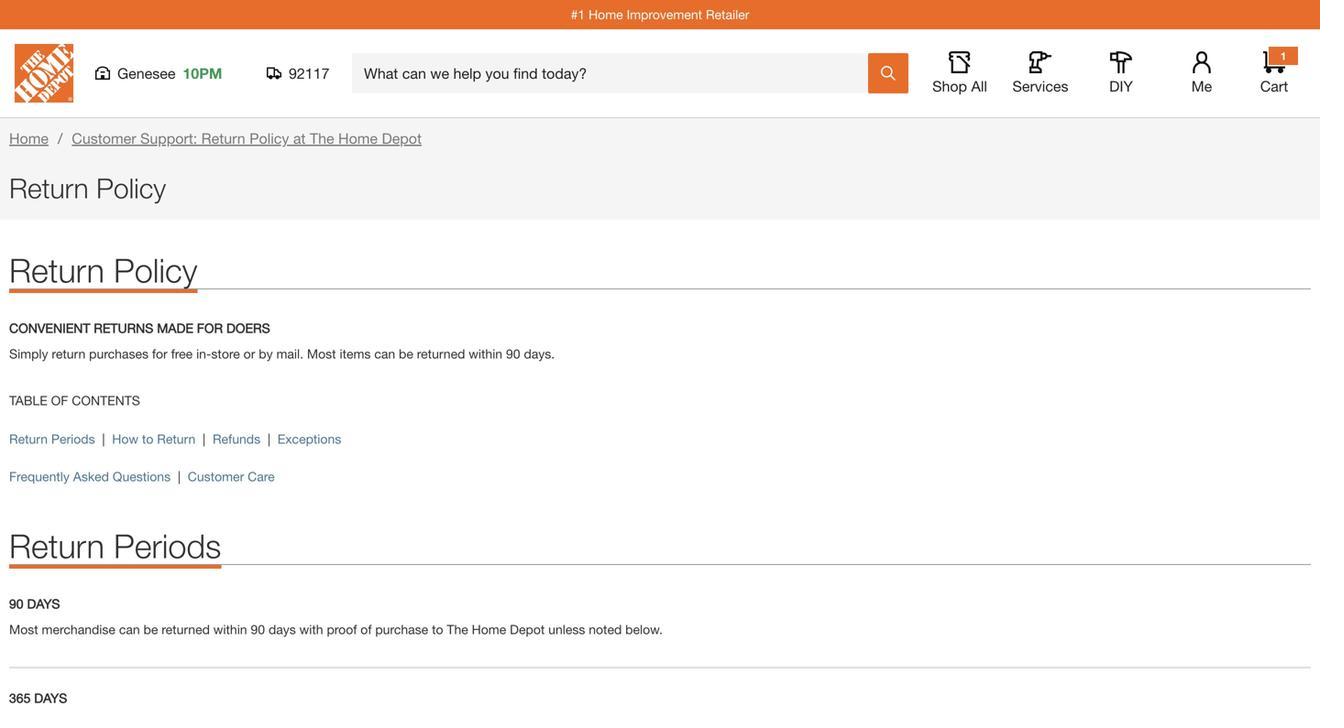 Task type: describe. For each thing, give the bounding box(es) containing it.
1 horizontal spatial to
[[432, 622, 443, 638]]

0 vertical spatial customer
[[72, 130, 136, 147]]

customer care link
[[188, 469, 275, 484]]

simply return purchases for free in-store or by mail. most items can be returned within 90 days.
[[9, 346, 562, 362]]

| left how
[[102, 432, 105, 447]]

made
[[157, 321, 193, 336]]

#1
[[571, 7, 585, 22]]

shop all
[[932, 77, 987, 95]]

0 vertical spatial depot
[[382, 130, 422, 147]]

diy
[[1109, 77, 1133, 95]]

retailer
[[706, 7, 749, 22]]

below.
[[625, 622, 663, 638]]

365 days
[[9, 691, 67, 706]]

| left the refunds link
[[203, 432, 206, 447]]

92117
[[289, 65, 330, 82]]

1 vertical spatial within
[[213, 622, 247, 638]]

0 vertical spatial policy
[[249, 130, 289, 147]]

for
[[152, 346, 168, 362]]

how
[[112, 432, 138, 447]]

returns
[[94, 321, 153, 336]]

services button
[[1011, 51, 1070, 95]]

2 vertical spatial 90
[[251, 622, 265, 638]]

0 vertical spatial to
[[142, 432, 153, 447]]

convenient
[[9, 321, 90, 336]]

of
[[361, 622, 372, 638]]

merchandise
[[42, 622, 115, 638]]

frequently asked questions | customer care
[[9, 469, 275, 484]]

customer support: return policy at the home depot
[[72, 130, 422, 147]]

return right support:
[[201, 130, 245, 147]]

days for 90 days
[[27, 597, 60, 612]]

shop all button
[[931, 51, 989, 95]]

home left unless
[[472, 622, 506, 638]]

| right questions
[[178, 469, 181, 484]]

me
[[1192, 77, 1212, 95]]

free
[[171, 346, 193, 362]]

purchase
[[375, 622, 428, 638]]

improvement
[[627, 7, 702, 22]]

periods for return periods
[[114, 527, 221, 566]]

1 horizontal spatial can
[[374, 346, 395, 362]]

return
[[52, 346, 85, 362]]

genesee 10pm
[[117, 65, 222, 82]]

of
[[51, 393, 68, 408]]

customer support: return policy at the home depot link
[[72, 130, 422, 147]]

in-
[[196, 346, 211, 362]]

store
[[211, 346, 240, 362]]

return up the 90 days
[[9, 527, 105, 566]]

refunds
[[213, 432, 260, 447]]

0 horizontal spatial can
[[119, 622, 140, 638]]

questions
[[113, 469, 171, 484]]

convenient returns made for doers
[[9, 321, 270, 336]]

92117 button
[[267, 64, 330, 83]]

or
[[244, 346, 255, 362]]

return down table
[[9, 432, 48, 447]]

refunds link
[[213, 432, 260, 447]]

diy button
[[1092, 51, 1151, 95]]

home link
[[9, 130, 49, 147]]

2 vertical spatial policy
[[114, 251, 197, 290]]

items
[[340, 346, 371, 362]]

services
[[1013, 77, 1068, 95]]

cart
[[1260, 77, 1288, 95]]

return periods
[[9, 527, 221, 566]]

cart 1
[[1260, 50, 1288, 95]]

return up convenient
[[9, 251, 105, 290]]

What can we help you find today? search field
[[364, 54, 867, 93]]

0 horizontal spatial 90
[[9, 597, 23, 612]]



Task type: locate. For each thing, give the bounding box(es) containing it.
for
[[197, 321, 223, 336]]

return up the frequently asked questions | customer care
[[157, 432, 196, 447]]

1 vertical spatial can
[[119, 622, 140, 638]]

support:
[[140, 130, 197, 147]]

frequently
[[9, 469, 70, 484]]

0 vertical spatial within
[[469, 346, 502, 362]]

1 vertical spatial 90
[[9, 597, 23, 612]]

be
[[399, 346, 413, 362], [144, 622, 158, 638]]

0 horizontal spatial returned
[[162, 622, 210, 638]]

1 horizontal spatial be
[[399, 346, 413, 362]]

customer
[[72, 130, 136, 147], [188, 469, 244, 484]]

days right 365
[[34, 691, 67, 706]]

#1 home improvement retailer
[[571, 7, 749, 22]]

1 vertical spatial customer
[[188, 469, 244, 484]]

can right items at left
[[374, 346, 395, 362]]

contents
[[72, 393, 140, 408]]

0 vertical spatial return policy
[[9, 172, 166, 204]]

table
[[9, 393, 47, 408]]

|
[[102, 432, 105, 447], [203, 432, 206, 447], [268, 432, 270, 447], [178, 469, 181, 484]]

1 horizontal spatial most
[[307, 346, 336, 362]]

noted
[[589, 622, 622, 638]]

most down the 90 days
[[9, 622, 38, 638]]

365
[[9, 691, 31, 706]]

within
[[469, 346, 502, 362], [213, 622, 247, 638]]

return policy down home link
[[9, 172, 166, 204]]

1 horizontal spatial within
[[469, 346, 502, 362]]

0 horizontal spatial customer
[[72, 130, 136, 147]]

me button
[[1173, 51, 1231, 95]]

be right the merchandise
[[144, 622, 158, 638]]

return down home link
[[9, 172, 89, 204]]

periods down the frequently asked questions | customer care
[[114, 527, 221, 566]]

1 horizontal spatial the
[[447, 622, 468, 638]]

days
[[27, 597, 60, 612], [34, 691, 67, 706]]

home down the home depot logo
[[9, 130, 49, 147]]

return
[[201, 130, 245, 147], [9, 172, 89, 204], [9, 251, 105, 290], [9, 432, 48, 447], [157, 432, 196, 447], [9, 527, 105, 566]]

frequently asked questions link
[[9, 469, 171, 484]]

at
[[293, 130, 306, 147]]

returned
[[417, 346, 465, 362], [162, 622, 210, 638]]

within left "days"
[[213, 622, 247, 638]]

be right items at left
[[399, 346, 413, 362]]

1
[[1280, 50, 1287, 62]]

0 horizontal spatial to
[[142, 432, 153, 447]]

exceptions link
[[278, 432, 341, 447]]

to
[[142, 432, 153, 447], [432, 622, 443, 638]]

return policy
[[9, 172, 166, 204], [9, 251, 197, 290]]

0 horizontal spatial depot
[[382, 130, 422, 147]]

return periods | how to return | refunds | exceptions
[[9, 432, 341, 447]]

mail.
[[276, 346, 303, 362]]

return policy up returns
[[9, 251, 197, 290]]

policy
[[249, 130, 289, 147], [96, 172, 166, 204], [114, 251, 197, 290]]

| right refunds
[[268, 432, 270, 447]]

how to return link
[[112, 432, 196, 447]]

1 vertical spatial most
[[9, 622, 38, 638]]

0 vertical spatial most
[[307, 346, 336, 362]]

0 vertical spatial periods
[[51, 432, 95, 447]]

doers
[[226, 321, 270, 336]]

the right at
[[310, 130, 334, 147]]

asked
[[73, 469, 109, 484]]

1 horizontal spatial depot
[[510, 622, 545, 638]]

the right the purchase
[[447, 622, 468, 638]]

0 vertical spatial returned
[[417, 346, 465, 362]]

most merchandise can be returned within 90 days with proof of purchase to the home depot unless noted below.
[[9, 622, 663, 638]]

0 vertical spatial days
[[27, 597, 60, 612]]

shop
[[932, 77, 967, 95]]

genesee
[[117, 65, 175, 82]]

0 horizontal spatial be
[[144, 622, 158, 638]]

0 vertical spatial be
[[399, 346, 413, 362]]

0 horizontal spatial most
[[9, 622, 38, 638]]

home
[[589, 7, 623, 22], [9, 130, 49, 147], [338, 130, 378, 147], [472, 622, 506, 638]]

1 horizontal spatial customer
[[188, 469, 244, 484]]

1 vertical spatial policy
[[96, 172, 166, 204]]

90
[[506, 346, 520, 362], [9, 597, 23, 612], [251, 622, 265, 638]]

most
[[307, 346, 336, 362], [9, 622, 38, 638]]

home right at
[[338, 130, 378, 147]]

policy down support:
[[96, 172, 166, 204]]

2 horizontal spatial 90
[[506, 346, 520, 362]]

to right the purchase
[[432, 622, 443, 638]]

the home depot logo image
[[15, 44, 73, 103]]

10pm
[[183, 65, 222, 82]]

table of contents
[[9, 393, 140, 408]]

can right the merchandise
[[119, 622, 140, 638]]

days up the merchandise
[[27, 597, 60, 612]]

to right how
[[142, 432, 153, 447]]

all
[[971, 77, 987, 95]]

periods
[[51, 432, 95, 447], [114, 527, 221, 566]]

1 vertical spatial periods
[[114, 527, 221, 566]]

with
[[299, 622, 323, 638]]

1 horizontal spatial returned
[[417, 346, 465, 362]]

periods for return periods | how to return | refunds | exceptions
[[51, 432, 95, 447]]

home right #1
[[589, 7, 623, 22]]

periods down table of contents
[[51, 432, 95, 447]]

0 horizontal spatial within
[[213, 622, 247, 638]]

customer down the refunds link
[[188, 469, 244, 484]]

return periods link
[[9, 432, 95, 447]]

proof
[[327, 622, 357, 638]]

simply
[[9, 346, 48, 362]]

2 return policy from the top
[[9, 251, 197, 290]]

within left days.
[[469, 346, 502, 362]]

1 vertical spatial the
[[447, 622, 468, 638]]

can
[[374, 346, 395, 362], [119, 622, 140, 638]]

90 days
[[9, 597, 60, 612]]

1 vertical spatial return policy
[[9, 251, 197, 290]]

care
[[248, 469, 275, 484]]

by
[[259, 346, 273, 362]]

1 horizontal spatial 90
[[251, 622, 265, 638]]

the
[[310, 130, 334, 147], [447, 622, 468, 638]]

exceptions
[[278, 432, 341, 447]]

0 vertical spatial 90
[[506, 346, 520, 362]]

days for 365 days
[[34, 691, 67, 706]]

customer left support:
[[72, 130, 136, 147]]

most right mail.
[[307, 346, 336, 362]]

days
[[269, 622, 296, 638]]

policy up the convenient returns made for doers
[[114, 251, 197, 290]]

1 vertical spatial returned
[[162, 622, 210, 638]]

unless
[[548, 622, 585, 638]]

0 horizontal spatial the
[[310, 130, 334, 147]]

policy left at
[[249, 130, 289, 147]]

days.
[[524, 346, 555, 362]]

1 vertical spatial days
[[34, 691, 67, 706]]

0 vertical spatial can
[[374, 346, 395, 362]]

1 vertical spatial to
[[432, 622, 443, 638]]

1 vertical spatial depot
[[510, 622, 545, 638]]

0 vertical spatial the
[[310, 130, 334, 147]]

depot
[[382, 130, 422, 147], [510, 622, 545, 638]]

1 return policy from the top
[[9, 172, 166, 204]]

purchases
[[89, 346, 148, 362]]

1 horizontal spatial periods
[[114, 527, 221, 566]]

0 horizontal spatial periods
[[51, 432, 95, 447]]

1 vertical spatial be
[[144, 622, 158, 638]]



Task type: vqa. For each thing, say whether or not it's contained in the screenshot.
the The
yes



